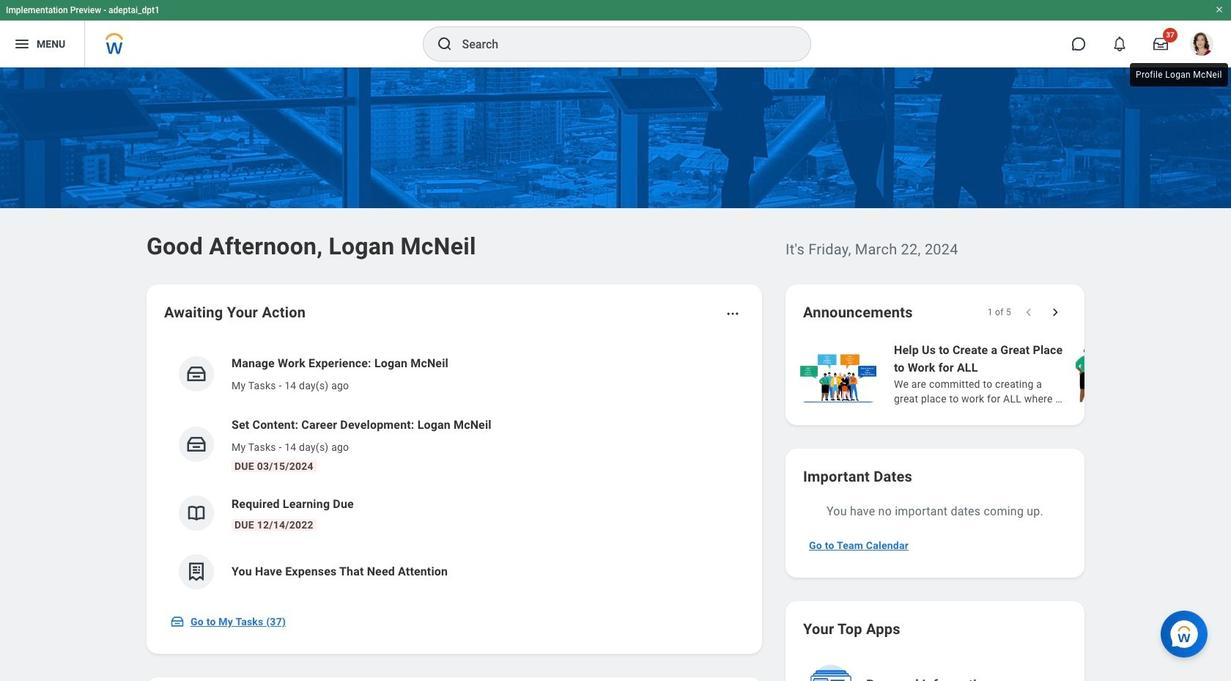 Task type: describe. For each thing, give the bounding box(es) containing it.
search image
[[436, 35, 453, 53]]

notifications large image
[[1113, 37, 1128, 51]]

justify image
[[13, 35, 31, 53]]

related actions image
[[726, 306, 741, 321]]

1 horizontal spatial list
[[798, 340, 1232, 408]]

book open image
[[186, 502, 207, 524]]

chevron left small image
[[1022, 305, 1037, 320]]

inbox image
[[170, 614, 185, 629]]



Task type: locate. For each thing, give the bounding box(es) containing it.
profile logan mcneil image
[[1191, 32, 1214, 59]]

dashboard expenses image
[[186, 561, 207, 583]]

0 vertical spatial inbox image
[[186, 363, 207, 385]]

close environment banner image
[[1216, 5, 1224, 14]]

inbox large image
[[1154, 37, 1169, 51]]

1 vertical spatial inbox image
[[186, 433, 207, 455]]

status
[[988, 306, 1012, 318]]

banner
[[0, 0, 1232, 67]]

chevron right small image
[[1048, 305, 1063, 320]]

main content
[[0, 67, 1232, 681]]

1 inbox image from the top
[[186, 363, 207, 385]]

inbox image
[[186, 363, 207, 385], [186, 433, 207, 455]]

Search Workday  search field
[[462, 28, 781, 60]]

list
[[798, 340, 1232, 408], [164, 343, 745, 601]]

2 inbox image from the top
[[186, 433, 207, 455]]

tooltip
[[1128, 60, 1232, 89]]

0 horizontal spatial list
[[164, 343, 745, 601]]



